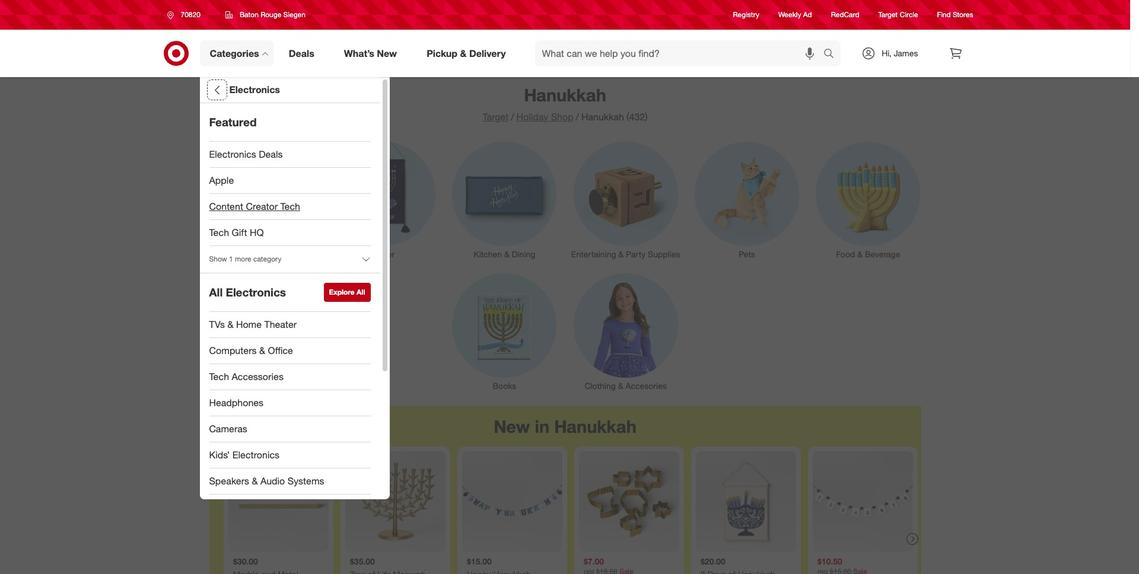 Task type: describe. For each thing, give the bounding box(es) containing it.
1 vertical spatial hanukkah
[[582, 111, 624, 123]]

menorahs
[[224, 249, 261, 259]]

tech accessories
[[209, 371, 284, 383]]

dining
[[512, 249, 536, 259]]

food & beverage
[[837, 249, 901, 259]]

1
[[229, 255, 233, 264]]

explore all link
[[324, 283, 371, 302]]

baton rouge siegen
[[240, 10, 306, 19]]

deals inside "electronics deals" link
[[259, 148, 283, 160]]

gift
[[232, 227, 247, 239]]

siegen
[[284, 10, 306, 19]]

food
[[837, 249, 856, 259]]

computers & office
[[209, 345, 293, 357]]

new inside what's new link
[[377, 47, 397, 59]]

more
[[235, 255, 252, 264]]

target inside 'hanukkah target / holiday shop / hanukkah (432)'
[[483, 111, 509, 123]]

hanukkah inside carousel region
[[555, 416, 637, 438]]

books link
[[444, 271, 566, 392]]

decor
[[372, 249, 395, 259]]

1 / from the left
[[511, 111, 514, 123]]

hanukkah target / holiday shop / hanukkah (432)
[[483, 84, 648, 123]]

theater
[[264, 319, 297, 331]]

speakers
[[209, 476, 249, 487]]

& for candles
[[263, 249, 268, 259]]

& for accesories
[[618, 381, 624, 391]]

1 horizontal spatial target
[[879, 10, 899, 19]]

hq
[[250, 227, 264, 239]]

content
[[209, 201, 243, 213]]

redcard
[[832, 10, 860, 19]]

$7.00
[[584, 557, 604, 567]]

0 horizontal spatial all
[[209, 286, 223, 299]]

electronics deals
[[209, 148, 283, 160]]

office
[[268, 345, 293, 357]]

marble and metal menorah holder gold - threshold™ image
[[228, 452, 329, 552]]

menorahs & candles link
[[202, 140, 323, 261]]

electronics up "featured"
[[229, 84, 280, 96]]

$15.00 link
[[462, 452, 563, 575]]

content creator tech link
[[200, 194, 380, 220]]

what's new
[[344, 47, 397, 59]]

hi,
[[882, 48, 892, 58]]

kitchen & dining
[[474, 249, 536, 259]]

computers & office link
[[200, 338, 380, 365]]

pickup & delivery link
[[417, 40, 521, 66]]

pickup
[[427, 47, 458, 59]]

tech for apple
[[209, 227, 229, 239]]

clothing & accesories link
[[566, 271, 687, 392]]

$10.50
[[818, 557, 843, 567]]

show 1 more category
[[209, 255, 282, 264]]

tree of life menorah gold - threshold™ image
[[345, 452, 446, 552]]

& for party
[[619, 249, 624, 259]]

search button
[[819, 40, 847, 69]]

menorahs & candles
[[224, 249, 301, 259]]

categories
[[210, 47, 259, 59]]

kids' electronics
[[209, 449, 280, 461]]

cameras link
[[200, 417, 380, 443]]

tvs
[[209, 319, 225, 331]]

$20.00 link
[[696, 452, 796, 575]]

books
[[493, 381, 517, 391]]

all electronics
[[209, 286, 286, 299]]

kids'
[[209, 449, 230, 461]]

0 vertical spatial hanukkah
[[524, 84, 607, 106]]

find stores
[[938, 10, 974, 19]]

electronics up tvs & home theater
[[226, 286, 286, 299]]

what's
[[344, 47, 375, 59]]

pets link
[[687, 140, 808, 261]]

holiday shop link
[[517, 111, 574, 123]]

tech inside content creator tech link
[[281, 201, 300, 213]]

target link
[[483, 111, 509, 123]]

weekly ad
[[779, 10, 813, 19]]

in
[[535, 416, 550, 438]]

clothing
[[585, 381, 616, 391]]

what's new link
[[334, 40, 412, 66]]

tech gift hq link
[[200, 220, 380, 246]]

find
[[938, 10, 952, 19]]

shop
[[551, 111, 574, 123]]

new in hanukkah
[[494, 416, 637, 438]]



Task type: vqa. For each thing, say whether or not it's contained in the screenshot.
the bottommost White.
no



Task type: locate. For each thing, give the bounding box(es) containing it.
speakers & audio systems link
[[200, 469, 380, 495]]

$10.50 link
[[813, 452, 913, 575]]

hanukkah up 'shop'
[[524, 84, 607, 106]]

candles
[[270, 249, 301, 259]]

apple link
[[200, 168, 380, 194]]

kitchen
[[474, 249, 502, 259]]

target left circle on the top of page
[[879, 10, 899, 19]]

new right what's
[[377, 47, 397, 59]]

electronics up apple
[[209, 148, 256, 160]]

audio
[[261, 476, 285, 487]]

computers
[[209, 345, 257, 357]]

clothing & accesories
[[585, 381, 667, 391]]

systems
[[288, 476, 325, 487]]

0 vertical spatial tech
[[281, 201, 300, 213]]

tech inside tech accessories link
[[209, 371, 229, 383]]

baton rouge siegen button
[[218, 4, 313, 26]]

show
[[209, 255, 227, 264]]

tech
[[281, 201, 300, 213], [209, 227, 229, 239], [209, 371, 229, 383]]

1 vertical spatial tech
[[209, 227, 229, 239]]

/ right 'shop'
[[576, 111, 579, 123]]

holiday
[[517, 111, 549, 123]]

& left party
[[619, 249, 624, 259]]

tech down apple link
[[281, 201, 300, 213]]

deals up apple link
[[259, 148, 283, 160]]

$15.00
[[467, 557, 492, 567]]

ad
[[804, 10, 813, 19]]

& left candles
[[263, 249, 268, 259]]

tvs & home theater
[[209, 319, 297, 331]]

speakers & audio systems
[[209, 476, 325, 487]]

all inside explore all link
[[357, 288, 365, 297]]

new inside carousel region
[[494, 416, 530, 438]]

hanukkah down clothing
[[555, 416, 637, 438]]

entertaining
[[572, 249, 617, 259]]

pets
[[739, 249, 756, 259]]

0 horizontal spatial new
[[377, 47, 397, 59]]

1 horizontal spatial all
[[357, 288, 365, 297]]

& for home
[[228, 319, 234, 331]]

6pc hanukkah cookie cutter set - threshold™ image
[[579, 452, 680, 552]]

accesories
[[626, 381, 667, 391]]

home
[[236, 319, 262, 331]]

1 vertical spatial new
[[494, 416, 530, 438]]

$20.00
[[701, 557, 726, 567]]

cameras
[[209, 423, 247, 435]]

tech gift hq
[[209, 227, 264, 239]]

$35.00
[[350, 557, 375, 567]]

& right food
[[858, 249, 863, 259]]

hanukkah
[[524, 84, 607, 106], [582, 111, 624, 123], [555, 416, 637, 438]]

electronics deals link
[[200, 142, 380, 168]]

& right tvs
[[228, 319, 234, 331]]

creator
[[246, 201, 278, 213]]

supplies
[[648, 249, 681, 259]]

tvs & home theater link
[[200, 312, 380, 338]]

james
[[894, 48, 919, 58]]

0 vertical spatial deals
[[289, 47, 315, 59]]

all up tvs
[[209, 286, 223, 299]]

& for delivery
[[460, 47, 467, 59]]

& for office
[[259, 345, 265, 357]]

&
[[460, 47, 467, 59], [263, 249, 268, 259], [505, 249, 510, 259], [619, 249, 624, 259], [858, 249, 863, 259], [228, 319, 234, 331], [259, 345, 265, 357], [618, 381, 624, 391], [252, 476, 258, 487]]

delivery
[[470, 47, 506, 59]]

2 vertical spatial hanukkah
[[555, 416, 637, 438]]

deals inside deals link
[[289, 47, 315, 59]]

electronics up speakers & audio systems
[[233, 449, 280, 461]]

content creator tech
[[209, 201, 300, 213]]

0 horizontal spatial deals
[[259, 148, 283, 160]]

kitchen & dining link
[[444, 140, 566, 261]]

1 horizontal spatial deals
[[289, 47, 315, 59]]

$7.00 link
[[579, 452, 680, 575]]

food & beverage link
[[808, 140, 929, 261]]

1 horizontal spatial /
[[576, 111, 579, 123]]

stores
[[954, 10, 974, 19]]

deals down siegen
[[289, 47, 315, 59]]

2 vertical spatial tech
[[209, 371, 229, 383]]

electronics
[[229, 84, 280, 96], [209, 148, 256, 160], [226, 286, 286, 299], [233, 449, 280, 461]]

tech for tvs & home theater
[[209, 371, 229, 383]]

& left dining
[[505, 249, 510, 259]]

What can we help you find? suggestions appear below search field
[[535, 40, 827, 66]]

/ right target link
[[511, 111, 514, 123]]

registry
[[734, 10, 760, 19]]

/
[[511, 111, 514, 123], [576, 111, 579, 123]]

tech left gift
[[209, 227, 229, 239]]

headphones link
[[200, 391, 380, 417]]

& inside 'link'
[[252, 476, 258, 487]]

weekly
[[779, 10, 802, 19]]

entertaining & party supplies link
[[566, 140, 687, 261]]

$30.00
[[233, 557, 258, 567]]

redcard link
[[832, 10, 860, 20]]

70820
[[181, 10, 201, 19]]

(432)
[[627, 111, 648, 123]]

tech accessories link
[[200, 365, 380, 391]]

carousel region
[[209, 407, 922, 575]]

happy hanukkah garland - threshold™ image
[[462, 452, 563, 552]]

1 vertical spatial deals
[[259, 148, 283, 160]]

show 1 more category button
[[200, 246, 380, 273]]

new left in
[[494, 416, 530, 438]]

beverage
[[866, 249, 901, 259]]

0 horizontal spatial target
[[483, 111, 509, 123]]

70820 button
[[159, 4, 213, 26]]

weekly ad link
[[779, 10, 813, 20]]

headphones
[[209, 397, 264, 409]]

1 vertical spatial target
[[483, 111, 509, 123]]

explore all
[[329, 288, 365, 297]]

target circle
[[879, 10, 919, 19]]

circle
[[900, 10, 919, 19]]

decor link
[[323, 140, 444, 261]]

1 horizontal spatial new
[[494, 416, 530, 438]]

0 vertical spatial target
[[879, 10, 899, 19]]

0 horizontal spatial /
[[511, 111, 514, 123]]

& for dining
[[505, 249, 510, 259]]

tech inside tech gift hq link
[[209, 227, 229, 239]]

baton
[[240, 10, 259, 19]]

target circle link
[[879, 10, 919, 20]]

entertaining & party supplies
[[572, 249, 681, 259]]

hanukkah left (432)
[[582, 111, 624, 123]]

party
[[626, 249, 646, 259]]

all right explore
[[357, 288, 365, 297]]

featured
[[209, 115, 257, 129]]

explore
[[329, 288, 355, 297]]

& for audio
[[252, 476, 258, 487]]

pickup & delivery
[[427, 47, 506, 59]]

& left office
[[259, 345, 265, 357]]

& right pickup
[[460, 47, 467, 59]]

$30.00 link
[[228, 452, 329, 575]]

& right clothing
[[618, 381, 624, 391]]

rouge
[[261, 10, 282, 19]]

& for beverage
[[858, 249, 863, 259]]

target left holiday
[[483, 111, 509, 123]]

0 vertical spatial new
[[377, 47, 397, 59]]

apple
[[209, 175, 234, 186]]

$35.00 link
[[345, 452, 446, 575]]

2 / from the left
[[576, 111, 579, 123]]

tech down computers
[[209, 371, 229, 383]]

8 days of hanukkah garland - threshold™ image
[[813, 452, 913, 552]]

8 days of hanukkah interactive wall hanging - threshold™ image
[[696, 452, 796, 552]]

& left audio
[[252, 476, 258, 487]]

deals link
[[279, 40, 329, 66]]

accessories
[[232, 371, 284, 383]]

target
[[879, 10, 899, 19], [483, 111, 509, 123]]



